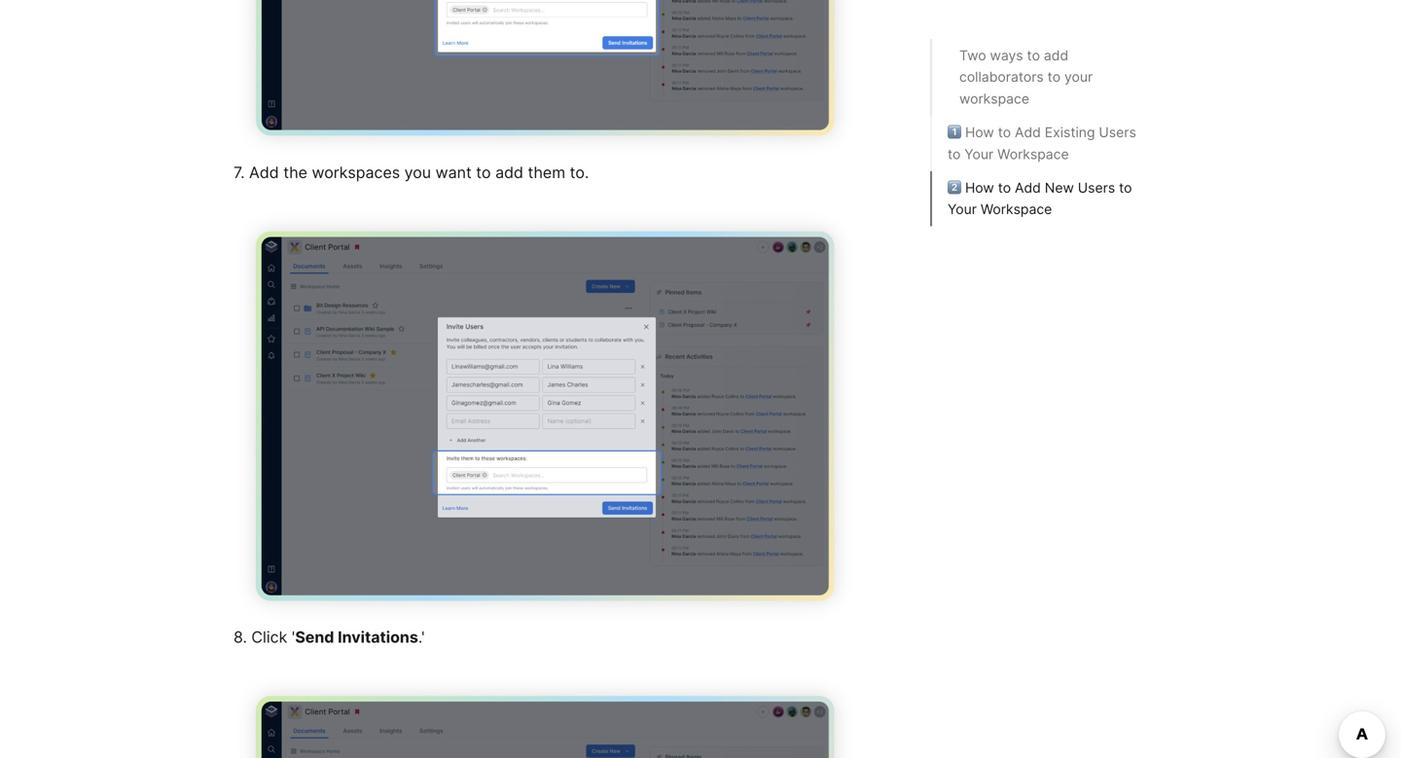 Task type: vqa. For each thing, say whether or not it's contained in the screenshot.
two ways to add collaborators to your workspace Link
yes



Task type: locate. For each thing, give the bounding box(es) containing it.
to left your
[[1048, 69, 1061, 86]]

collaborators
[[960, 69, 1044, 86]]

users right existing
[[1100, 124, 1137, 141]]

2️⃣
[[948, 180, 962, 196]]

how inside 2️⃣ how to add new users to your workspace
[[966, 180, 995, 196]]

invitations
[[338, 628, 418, 647]]

workspace up the new
[[998, 146, 1070, 163]]

add left existing
[[1015, 124, 1042, 141]]

your
[[965, 146, 994, 163], [948, 201, 977, 218]]

8.
[[234, 628, 247, 647]]

how for 2️⃣
[[966, 180, 995, 196]]

0 vertical spatial how
[[966, 124, 995, 141]]

send
[[295, 628, 334, 647]]

1 vertical spatial your
[[948, 201, 977, 218]]

users
[[1100, 124, 1137, 141], [1078, 180, 1116, 196]]

workspace
[[960, 91, 1030, 107]]

1️⃣ how to add existing users to your workspace
[[948, 124, 1137, 163]]

to.
[[570, 163, 589, 182]]

workspace down the new
[[981, 201, 1053, 218]]

add inside two ways to add collaborators to your workspace
[[1044, 47, 1069, 64]]

1 how from the top
[[966, 124, 995, 141]]

your down 2️⃣ on the top of page
[[948, 201, 977, 218]]

0 horizontal spatial add
[[496, 163, 524, 182]]

workspace for existing
[[998, 146, 1070, 163]]

add for 1️⃣
[[1015, 124, 1042, 141]]

your inside 1️⃣ how to add existing users to your workspace
[[965, 146, 994, 163]]

1 vertical spatial how
[[966, 180, 995, 196]]

users inside 1️⃣ how to add existing users to your workspace
[[1100, 124, 1137, 141]]

workspace inside 2️⃣ how to add new users to your workspace
[[981, 201, 1053, 218]]

existing
[[1045, 124, 1096, 141]]

add
[[1015, 124, 1042, 141], [249, 163, 279, 182], [1015, 180, 1042, 196]]

workspace inside 1️⃣ how to add existing users to your workspace
[[998, 146, 1070, 163]]

users inside 2️⃣ how to add new users to your workspace
[[1078, 180, 1116, 196]]

add for 2️⃣
[[1015, 180, 1042, 196]]

to right the new
[[1120, 180, 1133, 196]]

how for 1️⃣
[[966, 124, 995, 141]]

ways
[[991, 47, 1024, 64]]

users for new
[[1078, 180, 1116, 196]]

you
[[405, 163, 431, 182]]

0 vertical spatial users
[[1100, 124, 1137, 141]]

add up your
[[1044, 47, 1069, 64]]

1 horizontal spatial add
[[1044, 47, 1069, 64]]

to
[[1028, 47, 1041, 64], [1048, 69, 1061, 86], [999, 124, 1012, 141], [948, 146, 961, 163], [476, 163, 491, 182], [999, 180, 1012, 196], [1120, 180, 1133, 196]]

1 vertical spatial add
[[496, 163, 524, 182]]

7. add the workspaces you want to add them to.
[[234, 163, 589, 182]]

how right 2️⃣ on the top of page
[[966, 180, 995, 196]]

to right ways
[[1028, 47, 1041, 64]]

'
[[292, 628, 295, 647]]

1 vertical spatial workspace
[[981, 201, 1053, 218]]

to right 2️⃣ on the top of page
[[999, 180, 1012, 196]]

users right the new
[[1078, 180, 1116, 196]]

0 vertical spatial workspace
[[998, 146, 1070, 163]]

add
[[1044, 47, 1069, 64], [496, 163, 524, 182]]

add left the new
[[1015, 180, 1042, 196]]

how right 1️⃣
[[966, 124, 995, 141]]

7.
[[234, 163, 245, 182]]

workspace for new
[[981, 201, 1053, 218]]

how inside 1️⃣ how to add existing users to your workspace
[[966, 124, 995, 141]]

add left 'them' on the top
[[496, 163, 524, 182]]

0 vertical spatial add
[[1044, 47, 1069, 64]]

two
[[960, 47, 987, 64]]

.'
[[418, 628, 425, 647]]

users for existing
[[1100, 124, 1137, 141]]

add inside 2️⃣ how to add new users to your workspace
[[1015, 180, 1042, 196]]

want
[[436, 163, 472, 182]]

to down 1️⃣
[[948, 146, 961, 163]]

your
[[1065, 69, 1094, 86]]

your inside 2️⃣ how to add new users to your workspace
[[948, 201, 977, 218]]

your down workspace
[[965, 146, 994, 163]]

workspace
[[998, 146, 1070, 163], [981, 201, 1053, 218]]

0 vertical spatial your
[[965, 146, 994, 163]]

2 how from the top
[[966, 180, 995, 196]]

new
[[1045, 180, 1075, 196]]

add inside 1️⃣ how to add existing users to your workspace
[[1015, 124, 1042, 141]]

1 vertical spatial users
[[1078, 180, 1116, 196]]

how
[[966, 124, 995, 141], [966, 180, 995, 196]]

2️⃣ how to add new users to your workspace
[[948, 180, 1133, 218]]



Task type: describe. For each thing, give the bounding box(es) containing it.
add right 7.
[[249, 163, 279, 182]]

2️⃣ how to add new users to your workspace link
[[948, 177, 1153, 221]]

two ways to add collaborators to your workspace
[[960, 47, 1094, 107]]

to right "want"
[[476, 163, 491, 182]]

workspaces
[[312, 163, 400, 182]]

8. click ' send invitations .'
[[234, 628, 425, 647]]

two ways to add collaborators to your workspace link
[[960, 45, 1141, 110]]

the
[[284, 163, 308, 182]]

1️⃣ how to add existing users to your workspace link
[[948, 122, 1153, 165]]

click
[[252, 628, 287, 647]]

your for 2️⃣
[[948, 201, 977, 218]]

to down workspace
[[999, 124, 1012, 141]]

your for 1️⃣
[[965, 146, 994, 163]]

1️⃣
[[948, 124, 962, 141]]

them
[[528, 163, 566, 182]]



